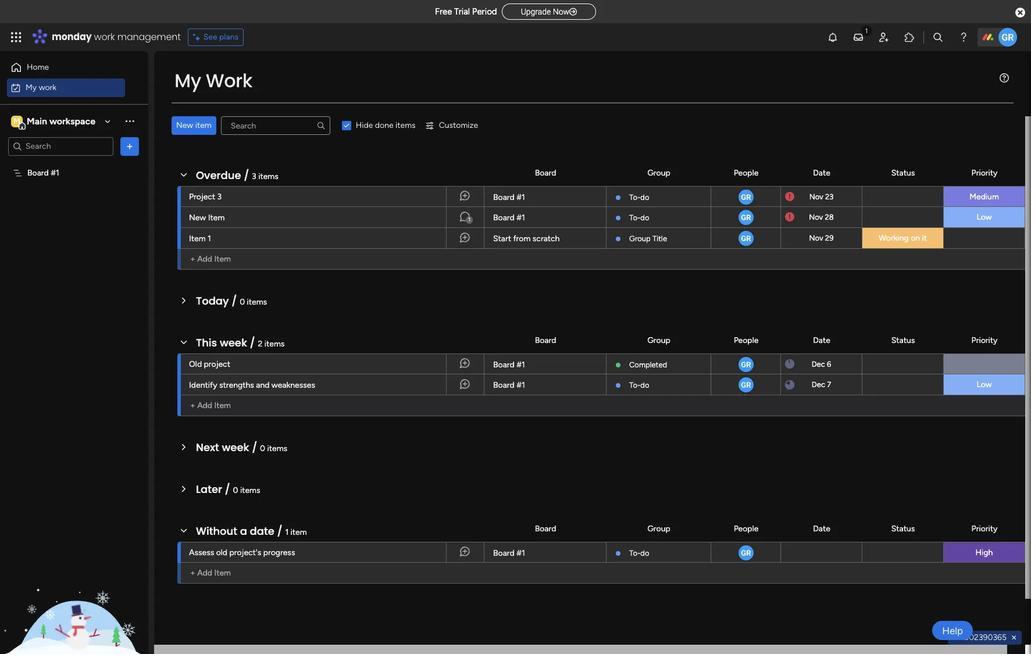Task type: vqa. For each thing, say whether or not it's contained in the screenshot.
'scratch'
yes



Task type: locate. For each thing, give the bounding box(es) containing it.
2 horizontal spatial 0
[[260, 444, 265, 454]]

priority for items
[[972, 168, 998, 178]]

1 horizontal spatial item
[[291, 528, 307, 538]]

1 nov from the top
[[810, 192, 824, 201]]

work inside my work button
[[39, 82, 57, 92]]

item
[[208, 213, 225, 223], [189, 234, 206, 244], [214, 254, 231, 264], [214, 401, 231, 411], [214, 568, 231, 578]]

1 vertical spatial 3
[[217, 192, 222, 202]]

search image
[[316, 121, 326, 130]]

1 vertical spatial 0
[[260, 444, 265, 454]]

1 date from the top
[[814, 168, 831, 178]]

3 date from the top
[[814, 524, 831, 534]]

2 vertical spatial date
[[814, 524, 831, 534]]

period
[[472, 6, 497, 17]]

1 vertical spatial priority
[[972, 335, 998, 345]]

nov left 28
[[809, 213, 824, 222]]

3 nov from the top
[[810, 234, 824, 243]]

/ right date
[[277, 524, 283, 539]]

do
[[641, 193, 650, 202], [641, 214, 650, 222], [641, 381, 650, 390], [641, 549, 650, 558]]

2 vertical spatial people
[[734, 524, 759, 534]]

board #1
[[27, 168, 59, 178], [493, 193, 525, 202], [493, 213, 525, 223], [493, 360, 525, 370], [493, 381, 525, 390], [493, 549, 525, 559]]

people for /
[[734, 524, 759, 534]]

0 vertical spatial + add item
[[190, 254, 231, 264]]

work right monday
[[94, 30, 115, 44]]

board #1 for third board #1 link from the bottom
[[493, 360, 525, 370]]

0 inside later / 0 items
[[233, 486, 238, 496]]

1 dec from the top
[[812, 360, 826, 369]]

board
[[27, 168, 49, 178], [535, 168, 556, 178], [493, 193, 515, 202], [493, 213, 515, 223], [535, 335, 556, 345], [493, 360, 515, 370], [493, 381, 515, 390], [535, 524, 556, 534], [493, 549, 515, 559]]

2 vertical spatial add
[[197, 568, 212, 578]]

my left work
[[175, 67, 201, 94]]

1 low from the top
[[977, 212, 992, 222]]

2 priority from the top
[[972, 335, 998, 345]]

3 priority from the top
[[972, 524, 998, 534]]

2 people from the top
[[734, 335, 759, 345]]

1 vertical spatial add
[[197, 401, 212, 411]]

0 vertical spatial +
[[190, 254, 195, 264]]

dec for identify strengths and weaknesses
[[812, 381, 826, 389]]

3 status from the top
[[892, 524, 915, 534]]

people for 2
[[734, 335, 759, 345]]

0 vertical spatial status
[[892, 168, 915, 178]]

0 vertical spatial priority
[[972, 168, 998, 178]]

6
[[827, 360, 832, 369]]

2 status from the top
[[892, 335, 915, 345]]

date for /
[[814, 524, 831, 534]]

0 vertical spatial 1
[[468, 216, 471, 223]]

1 horizontal spatial work
[[94, 30, 115, 44]]

workspace
[[49, 116, 95, 127]]

overdue
[[196, 168, 241, 183]]

new for new item
[[176, 120, 193, 130]]

nov left 29
[[810, 234, 824, 243]]

status for 2
[[892, 335, 915, 345]]

+ down identify
[[190, 401, 195, 411]]

/
[[244, 168, 249, 183], [232, 294, 237, 308], [250, 336, 255, 350], [252, 440, 257, 455], [225, 482, 230, 497], [277, 524, 283, 539]]

0 vertical spatial new
[[176, 120, 193, 130]]

1 horizontal spatial 0
[[240, 297, 245, 307]]

+ down item 1
[[190, 254, 195, 264]]

1 board #1 link from the top
[[492, 187, 599, 208]]

2 vertical spatial + add item
[[190, 568, 231, 578]]

0 right today
[[240, 297, 245, 307]]

0 vertical spatial date
[[814, 168, 831, 178]]

date
[[814, 168, 831, 178], [814, 335, 831, 345], [814, 524, 831, 534]]

new item button
[[172, 116, 216, 135]]

item down my work on the left top of the page
[[195, 120, 212, 130]]

new item
[[176, 120, 212, 130]]

1
[[468, 216, 471, 223], [208, 234, 211, 244], [285, 528, 289, 538]]

without
[[196, 524, 237, 539]]

new down my work on the left top of the page
[[176, 120, 193, 130]]

0 horizontal spatial item
[[195, 120, 212, 130]]

2 low from the top
[[977, 380, 992, 390]]

item up progress
[[291, 528, 307, 538]]

0 vertical spatial nov
[[810, 192, 824, 201]]

2 vertical spatial 1
[[285, 528, 289, 538]]

1 vertical spatial 1
[[208, 234, 211, 244]]

people
[[734, 168, 759, 178], [734, 335, 759, 345], [734, 524, 759, 534]]

3 board #1 link from the top
[[492, 354, 599, 375]]

1 vertical spatial greg robinson image
[[738, 545, 755, 562]]

home button
[[7, 58, 125, 77]]

/ right later
[[225, 482, 230, 497]]

3
[[252, 172, 256, 182], [217, 192, 222, 202]]

3 add from the top
[[197, 568, 212, 578]]

date for 2
[[814, 335, 831, 345]]

my down home on the top
[[26, 82, 37, 92]]

#1
[[51, 168, 59, 178], [517, 193, 525, 202], [517, 213, 525, 223], [517, 360, 525, 370], [517, 381, 525, 390], [517, 549, 525, 559]]

1 do from the top
[[641, 193, 650, 202]]

medium
[[970, 192, 1000, 202]]

7
[[827, 381, 832, 389]]

4 do from the top
[[641, 549, 650, 558]]

add down assess
[[197, 568, 212, 578]]

#1 inside list box
[[51, 168, 59, 178]]

without a date / 1 item
[[196, 524, 307, 539]]

0 inside today / 0 items
[[240, 297, 245, 307]]

2 date from the top
[[814, 335, 831, 345]]

start from scratch
[[493, 234, 560, 244]]

priority
[[972, 168, 998, 178], [972, 335, 998, 345], [972, 524, 998, 534]]

1 vertical spatial new
[[189, 213, 206, 223]]

item up today / 0 items
[[214, 254, 231, 264]]

0 vertical spatial add
[[197, 254, 212, 264]]

0 vertical spatial week
[[220, 336, 247, 350]]

help
[[943, 625, 964, 637]]

1 horizontal spatial my
[[175, 67, 201, 94]]

my work button
[[7, 78, 125, 97]]

now
[[553, 7, 570, 16]]

1 to-do from the top
[[630, 193, 650, 202]]

items inside later / 0 items
[[240, 486, 260, 496]]

greg robinson image
[[999, 28, 1018, 47], [738, 189, 755, 206], [738, 230, 755, 247], [738, 356, 755, 374], [738, 376, 755, 394]]

identify strengths and weaknesses
[[189, 381, 315, 390]]

new for new item
[[189, 213, 206, 223]]

2 greg robinson image from the top
[[738, 545, 755, 562]]

nov for nov 29
[[810, 234, 824, 243]]

dapulse close image
[[1016, 7, 1026, 19]]

item inside without a date / 1 item
[[291, 528, 307, 538]]

group for /
[[648, 524, 671, 534]]

board #1 inside list box
[[27, 168, 59, 178]]

2 dec from the top
[[812, 381, 826, 389]]

notifications image
[[827, 31, 839, 43]]

2 add from the top
[[197, 401, 212, 411]]

3 right project
[[217, 192, 222, 202]]

search everything image
[[933, 31, 944, 43]]

option
[[0, 162, 148, 165]]

id:
[[953, 633, 963, 643]]

workspace selection element
[[11, 114, 97, 129]]

0 horizontal spatial 3
[[217, 192, 222, 202]]

1 vertical spatial status
[[892, 335, 915, 345]]

3 to-do from the top
[[630, 381, 650, 390]]

dec
[[812, 360, 826, 369], [812, 381, 826, 389]]

my
[[175, 67, 201, 94], [26, 82, 37, 92]]

5 board #1 link from the top
[[492, 543, 599, 564]]

0 vertical spatial low
[[977, 212, 992, 222]]

+ add item down item 1
[[190, 254, 231, 264]]

2 to- from the top
[[630, 214, 641, 222]]

to-
[[630, 193, 641, 202], [630, 214, 641, 222], [630, 381, 641, 390], [630, 549, 641, 558]]

0 up later / 0 items
[[260, 444, 265, 454]]

nov left 23
[[810, 192, 824, 201]]

2 + from the top
[[190, 401, 195, 411]]

1 people from the top
[[734, 168, 759, 178]]

2 nov from the top
[[809, 213, 824, 222]]

m
[[13, 116, 20, 126]]

1 vertical spatial + add item
[[190, 401, 231, 411]]

0 vertical spatial work
[[94, 30, 115, 44]]

2 board #1 link from the top
[[492, 207, 599, 228]]

1 vertical spatial date
[[814, 335, 831, 345]]

3 people from the top
[[734, 524, 759, 534]]

0 vertical spatial dec
[[812, 360, 826, 369]]

4 to-do from the top
[[630, 549, 650, 558]]

0 vertical spatial 0
[[240, 297, 245, 307]]

home
[[27, 62, 49, 72]]

1 greg robinson image from the top
[[738, 209, 755, 226]]

group
[[648, 168, 671, 178], [630, 234, 651, 243], [648, 335, 671, 345], [648, 524, 671, 534]]

item down new item
[[189, 234, 206, 244]]

low
[[977, 212, 992, 222], [977, 380, 992, 390]]

status
[[892, 168, 915, 178], [892, 335, 915, 345], [892, 524, 915, 534]]

options image
[[124, 141, 136, 152]]

my work
[[26, 82, 57, 92]]

board #1 for board #1 link corresponding to new item
[[493, 213, 525, 223]]

0 vertical spatial 3
[[252, 172, 256, 182]]

1 horizontal spatial 3
[[252, 172, 256, 182]]

select product image
[[10, 31, 22, 43]]

add down item 1
[[197, 254, 212, 264]]

2 vertical spatial priority
[[972, 524, 998, 534]]

on
[[911, 233, 921, 243]]

and
[[256, 381, 270, 390]]

new up item 1
[[189, 213, 206, 223]]

1 vertical spatial dec
[[812, 381, 826, 389]]

dec left 6
[[812, 360, 826, 369]]

0 inside next week / 0 items
[[260, 444, 265, 454]]

0 vertical spatial greg robinson image
[[738, 209, 755, 226]]

0 horizontal spatial 1
[[208, 234, 211, 244]]

week left 2
[[220, 336, 247, 350]]

1 to- from the top
[[630, 193, 641, 202]]

hide done items
[[356, 120, 416, 130]]

1 horizontal spatial 1
[[285, 528, 289, 538]]

board #1 for 2nd board #1 link from the bottom of the page
[[493, 381, 525, 390]]

work
[[94, 30, 115, 44], [39, 82, 57, 92]]

trial
[[454, 6, 470, 17]]

work down home on the top
[[39, 82, 57, 92]]

1 vertical spatial nov
[[809, 213, 824, 222]]

None search field
[[221, 116, 330, 135]]

item
[[195, 120, 212, 130], [291, 528, 307, 538]]

1 vertical spatial people
[[734, 335, 759, 345]]

1 vertical spatial +
[[190, 401, 195, 411]]

0 horizontal spatial my
[[26, 82, 37, 92]]

nov
[[810, 192, 824, 201], [809, 213, 824, 222], [810, 234, 824, 243]]

1 inside 1 button
[[468, 216, 471, 223]]

1 priority from the top
[[972, 168, 998, 178]]

0
[[240, 297, 245, 307], [260, 444, 265, 454], [233, 486, 238, 496]]

board #1 link
[[492, 187, 599, 208], [492, 207, 599, 228], [492, 354, 599, 375], [492, 375, 599, 396], [492, 543, 599, 564]]

0 horizontal spatial 0
[[233, 486, 238, 496]]

0 right later
[[233, 486, 238, 496]]

board #1 link for new item
[[492, 207, 599, 228]]

week right next
[[222, 440, 249, 455]]

working
[[879, 233, 909, 243]]

help button
[[933, 621, 973, 641]]

greg robinson image
[[738, 209, 755, 226], [738, 545, 755, 562]]

+ add item down identify
[[190, 401, 231, 411]]

new inside new item button
[[176, 120, 193, 130]]

my for my work
[[175, 67, 201, 94]]

1 vertical spatial work
[[39, 82, 57, 92]]

today / 0 items
[[196, 294, 267, 308]]

1 vertical spatial week
[[222, 440, 249, 455]]

28
[[825, 213, 834, 222]]

upgrade
[[521, 7, 551, 16]]

+ add item down assess
[[190, 568, 231, 578]]

1 image
[[862, 24, 872, 37]]

dec left 7
[[812, 381, 826, 389]]

board #1 for board #1 link associated with project 3
[[493, 193, 525, 202]]

2 + add item from the top
[[190, 401, 231, 411]]

assess
[[189, 548, 214, 558]]

add down identify
[[197, 401, 212, 411]]

1 vertical spatial low
[[977, 380, 992, 390]]

items
[[396, 120, 416, 130], [258, 172, 279, 182], [247, 297, 267, 307], [265, 339, 285, 349], [267, 444, 288, 454], [240, 486, 260, 496]]

new
[[176, 120, 193, 130], [189, 213, 206, 223]]

2 vertical spatial 0
[[233, 486, 238, 496]]

+ add item
[[190, 254, 231, 264], [190, 401, 231, 411], [190, 568, 231, 578]]

strengths
[[219, 381, 254, 390]]

next
[[196, 440, 219, 455]]

0 horizontal spatial work
[[39, 82, 57, 92]]

later
[[196, 482, 222, 497]]

3 right overdue
[[252, 172, 256, 182]]

2 horizontal spatial 1
[[468, 216, 471, 223]]

items inside next week / 0 items
[[267, 444, 288, 454]]

workspace options image
[[124, 115, 136, 127]]

0 vertical spatial item
[[195, 120, 212, 130]]

0 vertical spatial people
[[734, 168, 759, 178]]

my inside button
[[26, 82, 37, 92]]

1 status from the top
[[892, 168, 915, 178]]

+ down assess
[[190, 568, 195, 578]]

2 vertical spatial nov
[[810, 234, 824, 243]]

items inside overdue / 3 items
[[258, 172, 279, 182]]

item inside button
[[195, 120, 212, 130]]

3 to- from the top
[[630, 381, 641, 390]]

2 vertical spatial +
[[190, 568, 195, 578]]

1 vertical spatial item
[[291, 528, 307, 538]]

2 vertical spatial status
[[892, 524, 915, 534]]



Task type: describe. For each thing, give the bounding box(es) containing it.
my work
[[175, 67, 253, 94]]

id: 302390365 element
[[949, 631, 1022, 645]]

group title
[[630, 234, 667, 243]]

invite members image
[[879, 31, 890, 43]]

old
[[189, 360, 202, 369]]

week for this
[[220, 336, 247, 350]]

see plans button
[[188, 29, 244, 46]]

work for monday
[[94, 30, 115, 44]]

lottie animation image
[[0, 537, 148, 655]]

menu image
[[1000, 73, 1010, 83]]

free trial period
[[435, 6, 497, 17]]

scratch
[[533, 234, 560, 244]]

2 to-do from the top
[[630, 214, 650, 222]]

customize button
[[420, 116, 483, 135]]

lottie animation element
[[0, 537, 148, 655]]

monday
[[52, 30, 92, 44]]

/ left 2
[[250, 336, 255, 350]]

main
[[27, 116, 47, 127]]

week for next
[[222, 440, 249, 455]]

1 + from the top
[[190, 254, 195, 264]]

item down "project 3"
[[208, 213, 225, 223]]

management
[[117, 30, 181, 44]]

/ right overdue
[[244, 168, 249, 183]]

people for items
[[734, 168, 759, 178]]

v2 overdue deadline image
[[786, 212, 795, 223]]

today
[[196, 294, 229, 308]]

priority for 2
[[972, 335, 998, 345]]

v2 overdue deadline image
[[786, 191, 795, 202]]

start from scratch link
[[492, 228, 599, 249]]

id: 302390365
[[953, 633, 1007, 643]]

working on it
[[879, 233, 928, 243]]

group for 2
[[648, 335, 671, 345]]

1 button
[[446, 207, 484, 228]]

status for items
[[892, 168, 915, 178]]

project
[[204, 360, 230, 369]]

inbox image
[[853, 31, 865, 43]]

it
[[923, 233, 928, 243]]

item 1
[[189, 234, 211, 244]]

2 do from the top
[[641, 214, 650, 222]]

plans
[[219, 32, 239, 42]]

work
[[206, 67, 253, 94]]

old project
[[189, 360, 230, 369]]

identify
[[189, 381, 217, 390]]

high
[[976, 548, 993, 558]]

4 to- from the top
[[630, 549, 641, 558]]

nov for nov 28
[[809, 213, 824, 222]]

free
[[435, 6, 452, 17]]

project 3
[[189, 192, 222, 202]]

monday work management
[[52, 30, 181, 44]]

my for my work
[[26, 82, 37, 92]]

customize
[[439, 120, 478, 130]]

remove image
[[1010, 634, 1019, 643]]

overdue / 3 items
[[196, 168, 279, 183]]

1 + add item from the top
[[190, 254, 231, 264]]

this
[[196, 336, 217, 350]]

upgrade now link
[[502, 3, 596, 20]]

nov for nov 23
[[810, 192, 824, 201]]

1 inside without a date / 1 item
[[285, 528, 289, 538]]

completed
[[630, 361, 668, 369]]

assess old project's progress
[[189, 548, 295, 558]]

/ right today
[[232, 294, 237, 308]]

3 inside overdue / 3 items
[[252, 172, 256, 182]]

workspace image
[[11, 115, 23, 128]]

board #1 link for assess old project's progress
[[492, 543, 599, 564]]

4 board #1 link from the top
[[492, 375, 599, 396]]

2
[[258, 339, 263, 349]]

board #1 for board #1 link associated with assess old project's progress
[[493, 549, 525, 559]]

item down the old
[[214, 568, 231, 578]]

board #1 link for project 3
[[492, 187, 599, 208]]

status for /
[[892, 524, 915, 534]]

progress
[[263, 548, 295, 558]]

see
[[203, 32, 217, 42]]

a
[[240, 524, 247, 539]]

date for items
[[814, 168, 831, 178]]

weaknesses
[[272, 381, 315, 390]]

board #1 list box
[[0, 161, 148, 340]]

old
[[216, 548, 228, 558]]

Search in workspace field
[[24, 140, 97, 153]]

nov 23
[[810, 192, 834, 201]]

23
[[826, 192, 834, 201]]

work for my
[[39, 82, 57, 92]]

dec 7
[[812, 381, 832, 389]]

title
[[653, 234, 667, 243]]

items inside this week / 2 items
[[265, 339, 285, 349]]

group for items
[[648, 168, 671, 178]]

later / 0 items
[[196, 482, 260, 497]]

items inside today / 0 items
[[247, 297, 267, 307]]

project
[[189, 192, 215, 202]]

new item
[[189, 213, 225, 223]]

1 add from the top
[[197, 254, 212, 264]]

next week / 0 items
[[196, 440, 288, 455]]

nov 29
[[810, 234, 834, 243]]

302390365
[[965, 633, 1007, 643]]

board inside list box
[[27, 168, 49, 178]]

3 + add item from the top
[[190, 568, 231, 578]]

hide
[[356, 120, 373, 130]]

upgrade now
[[521, 7, 570, 16]]

nov 28
[[809, 213, 834, 222]]

this week / 2 items
[[196, 336, 285, 350]]

dec for old project
[[812, 360, 826, 369]]

project's
[[230, 548, 261, 558]]

apps image
[[904, 31, 916, 43]]

29
[[826, 234, 834, 243]]

3 do from the top
[[641, 381, 650, 390]]

priority for /
[[972, 524, 998, 534]]

dec 6
[[812, 360, 832, 369]]

item down strengths
[[214, 401, 231, 411]]

dapulse rightstroke image
[[570, 8, 577, 16]]

3 + from the top
[[190, 568, 195, 578]]

start
[[493, 234, 511, 244]]

Filter dashboard by text search field
[[221, 116, 330, 135]]

main workspace
[[27, 116, 95, 127]]

see plans
[[203, 32, 239, 42]]

/ right next
[[252, 440, 257, 455]]

0 for later /
[[233, 486, 238, 496]]

help image
[[958, 31, 970, 43]]

done
[[375, 120, 394, 130]]

from
[[513, 234, 531, 244]]

date
[[250, 524, 274, 539]]

0 for today /
[[240, 297, 245, 307]]



